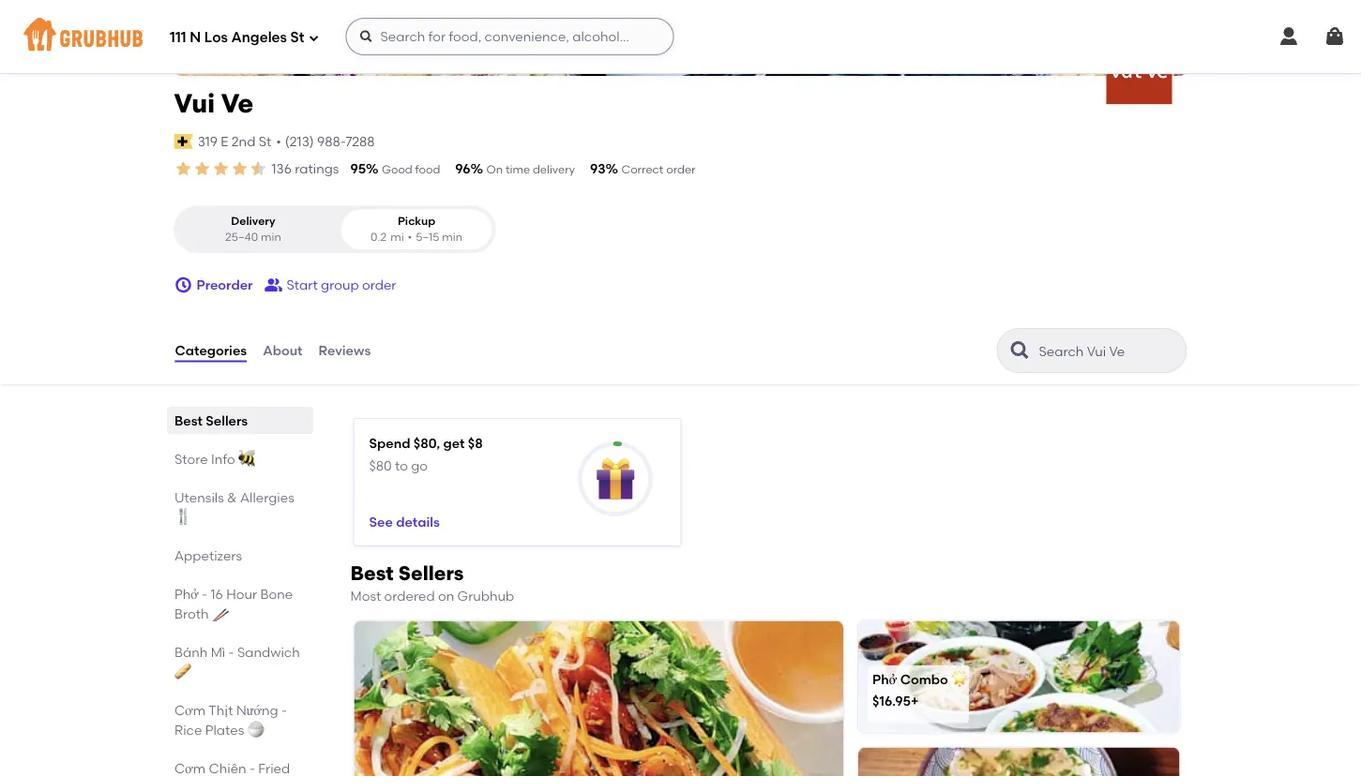 Task type: locate. For each thing, give the bounding box(es) containing it.
min inside delivery 25–40 min
[[261, 230, 281, 244]]

🍚
[[247, 722, 260, 738]]

min right 5–15
[[442, 230, 463, 244]]

0 horizontal spatial best
[[174, 413, 202, 429]]

- inside bánh mì - sandwich 🥖
[[228, 645, 234, 660]]

phở up broth
[[174, 586, 198, 602]]

🥖
[[174, 664, 187, 680]]

0 vertical spatial -
[[201, 586, 207, 602]]

sandwich
[[237, 645, 299, 660]]

utensils & allergies 🍴
[[174, 490, 294, 525]]

1 horizontal spatial phở
[[873, 671, 897, 687]]

1 min from the left
[[261, 230, 281, 244]]

good
[[382, 163, 413, 176]]

delivery
[[533, 163, 575, 176]]

sellers
[[205, 413, 247, 429], [399, 562, 464, 586]]

1 horizontal spatial •
[[408, 230, 412, 244]]

(213) 988-7288 button
[[285, 132, 375, 151]]

order
[[666, 163, 696, 176], [362, 277, 396, 293]]

grubhub
[[457, 589, 514, 605]]

•
[[276, 133, 281, 149], [408, 230, 412, 244]]

1 vertical spatial phở
[[873, 671, 897, 687]]

- inside the cơm thịt nướng - rice plates 🍚
[[281, 703, 287, 719]]

7288
[[346, 133, 375, 149]]

1 vertical spatial st
[[259, 133, 271, 149]]

order right correct at the left of page
[[666, 163, 696, 176]]

phở inside 'phở combo 🌟 $16.95 +'
[[873, 671, 897, 687]]

cơm thịt nướng - rice plates 🍚
[[174, 703, 287, 738]]

1 horizontal spatial sellers
[[399, 562, 464, 586]]

utensils & allergies 🍴 tab
[[174, 488, 305, 527]]

1 vertical spatial sellers
[[399, 562, 464, 586]]

star icon image
[[174, 159, 193, 178], [193, 159, 212, 178], [212, 159, 230, 178], [230, 159, 249, 178], [249, 159, 268, 178], [249, 159, 268, 178]]

min
[[261, 230, 281, 244], [442, 230, 463, 244]]

0 vertical spatial st
[[290, 29, 304, 46]]

st inside button
[[259, 133, 271, 149]]

order inside button
[[362, 277, 396, 293]]

319
[[198, 133, 218, 149]]

ve
[[221, 88, 254, 119]]

people icon image
[[264, 276, 283, 295]]

sellers up on
[[399, 562, 464, 586]]

- left 16
[[201, 586, 207, 602]]

0 horizontal spatial phở
[[174, 586, 198, 602]]

combo
[[900, 671, 948, 687]]

most
[[350, 589, 381, 605]]

search icon image
[[1009, 340, 1031, 362]]

allergies
[[240, 490, 294, 506]]

0 vertical spatial •
[[276, 133, 281, 149]]

nướng
[[236, 703, 278, 719]]

st
[[290, 29, 304, 46], [259, 133, 271, 149]]

tab
[[174, 759, 305, 777]]

angeles
[[231, 29, 287, 46]]

0 vertical spatial sellers
[[205, 413, 247, 429]]

vui ve logo image
[[1106, 38, 1172, 104]]

store
[[174, 451, 208, 467]]

st right 'angeles'
[[290, 29, 304, 46]]

categories button
[[174, 317, 248, 385]]

on
[[438, 589, 454, 605]]

🌟
[[951, 671, 964, 687]]

sellers up info
[[205, 413, 247, 429]]

sellers inside tab
[[205, 413, 247, 429]]

1 horizontal spatial order
[[666, 163, 696, 176]]

los
[[204, 29, 228, 46]]

bánh mì - sandwich 🥖
[[174, 645, 299, 680]]

-
[[201, 586, 207, 602], [228, 645, 234, 660], [281, 703, 287, 719]]

best inside best sellers most ordered on grubhub
[[350, 562, 394, 586]]

cơm
[[174, 703, 205, 719]]

1 horizontal spatial best
[[350, 562, 394, 586]]

0 horizontal spatial st
[[259, 133, 271, 149]]

1 vertical spatial order
[[362, 277, 396, 293]]

best up most
[[350, 562, 394, 586]]

pickup
[[398, 214, 435, 228]]

1 horizontal spatial min
[[442, 230, 463, 244]]

svg image
[[1278, 25, 1300, 48], [1324, 25, 1346, 48], [308, 32, 319, 44], [174, 276, 193, 295]]

2 horizontal spatial -
[[281, 703, 287, 719]]

0 horizontal spatial •
[[276, 133, 281, 149]]

319 e 2nd st button
[[197, 131, 272, 152]]

2 min from the left
[[442, 230, 463, 244]]

🥢
[[211, 606, 225, 622]]

0 vertical spatial phở
[[174, 586, 198, 602]]

96
[[455, 161, 471, 177]]

sellers for best sellers most ordered on grubhub
[[399, 562, 464, 586]]

option group
[[174, 206, 496, 253]]

- right mì in the bottom left of the page
[[228, 645, 234, 660]]

Search Vui Ve search field
[[1037, 342, 1181, 360]]

st inside 'main navigation' navigation
[[290, 29, 304, 46]]

0 vertical spatial best
[[174, 413, 202, 429]]

best up store
[[174, 413, 202, 429]]

1 horizontal spatial st
[[290, 29, 304, 46]]

phở combo 🌟 $16.95 +
[[873, 671, 964, 710]]

• right mi
[[408, 230, 412, 244]]

best inside tab
[[174, 413, 202, 429]]

vui ve
[[174, 88, 254, 119]]

about button
[[262, 317, 304, 385]]

$16.95
[[873, 694, 911, 710]]

• (213) 988-7288
[[276, 133, 375, 149]]

thịt
[[208, 703, 233, 719]]

16
[[210, 586, 223, 602]]

0 horizontal spatial order
[[362, 277, 396, 293]]

order right group
[[362, 277, 396, 293]]

categories
[[175, 343, 247, 359]]

• left (213)
[[276, 133, 281, 149]]

sellers inside best sellers most ordered on grubhub
[[399, 562, 464, 586]]

best
[[174, 413, 202, 429], [350, 562, 394, 586]]

st right 2nd
[[259, 133, 271, 149]]

988-
[[317, 133, 346, 149]]

utensils
[[174, 490, 223, 506]]

phở inside phở - 16 hour bone broth 🥢
[[174, 586, 198, 602]]

0 horizontal spatial sellers
[[205, 413, 247, 429]]

1 vertical spatial -
[[228, 645, 234, 660]]

phở
[[174, 586, 198, 602], [873, 671, 897, 687]]

319 e 2nd st
[[198, 133, 271, 149]]

ordered
[[384, 589, 435, 605]]

appetizers tab
[[174, 546, 305, 566]]

1 vertical spatial best
[[350, 562, 394, 586]]

1 horizontal spatial -
[[228, 645, 234, 660]]

best for best sellers
[[174, 413, 202, 429]]

0 horizontal spatial -
[[201, 586, 207, 602]]

2 vertical spatial -
[[281, 703, 287, 719]]

min down the "delivery"
[[261, 230, 281, 244]]

group
[[321, 277, 359, 293]]

phở for phở - 16 hour bone broth 🥢
[[174, 586, 198, 602]]

time
[[506, 163, 530, 176]]

pickup 0.2 mi • 5–15 min
[[371, 214, 463, 244]]

1 vertical spatial •
[[408, 230, 412, 244]]

best sellers tab
[[174, 411, 305, 431]]

0 horizontal spatial min
[[261, 230, 281, 244]]

info
[[211, 451, 235, 467]]

- right nướng
[[281, 703, 287, 719]]

(213)
[[285, 133, 314, 149]]

phở up $16.95 at the bottom of page
[[873, 671, 897, 687]]



Task type: vqa. For each thing, say whether or not it's contained in the screenshot.
rightmost Menu
no



Task type: describe. For each thing, give the bounding box(es) containing it.
broth
[[174, 606, 208, 622]]

bánh
[[174, 645, 207, 660]]

• inside pickup 0.2 mi • 5–15 min
[[408, 230, 412, 244]]

bánh mì - sandwich 🥖 tab
[[174, 643, 305, 682]]

hour
[[226, 586, 257, 602]]

25–40
[[225, 230, 258, 244]]

svg image
[[359, 29, 374, 44]]

mì
[[210, 645, 225, 660]]

store info 🐝
[[174, 451, 251, 467]]

- inside phở - 16 hour bone broth 🥢
[[201, 586, 207, 602]]

go
[[411, 458, 428, 474]]

see details
[[369, 514, 440, 530]]

start
[[287, 277, 318, 293]]

delivery
[[231, 214, 275, 228]]

111 n los angeles st
[[170, 29, 304, 46]]

reward icon image
[[595, 459, 636, 500]]

start group order
[[287, 277, 396, 293]]

on time delivery
[[486, 163, 575, 176]]

vui
[[174, 88, 215, 119]]

svg image inside preorder button
[[174, 276, 193, 295]]

see
[[369, 514, 393, 530]]

5–15
[[416, 230, 439, 244]]

preorder button
[[174, 268, 253, 302]]

sellers for best sellers
[[205, 413, 247, 429]]

plates
[[205, 722, 244, 738]]

ratings
[[295, 161, 339, 177]]

0 vertical spatial order
[[666, 163, 696, 176]]

+
[[911, 694, 919, 710]]

phở - 16 hour bone broth 🥢
[[174, 586, 292, 622]]

store info 🐝 tab
[[174, 449, 305, 469]]

correct
[[622, 163, 664, 176]]

mi
[[390, 230, 404, 244]]

about
[[263, 343, 303, 359]]

n
[[190, 29, 201, 46]]

get
[[443, 435, 465, 451]]

🍴
[[174, 509, 187, 525]]

rice
[[174, 722, 202, 738]]

on
[[486, 163, 503, 176]]

spend $80, get $8 $80 to go
[[369, 435, 483, 474]]

option group containing delivery 25–40 min
[[174, 206, 496, 253]]

0.2
[[371, 230, 387, 244]]

spend
[[369, 435, 410, 451]]

2nd
[[231, 133, 255, 149]]

main navigation navigation
[[0, 0, 1361, 73]]

correct order
[[622, 163, 696, 176]]

95
[[350, 161, 366, 177]]

preorder
[[197, 277, 253, 293]]

subscription pass image
[[174, 134, 193, 149]]

best sellers most ordered on grubhub
[[350, 562, 514, 605]]

bone
[[260, 586, 292, 602]]

phở for phở combo 🌟 $16.95 +
[[873, 671, 897, 687]]

$80
[[369, 458, 392, 474]]

appetizers
[[174, 548, 242, 564]]

good food
[[382, 163, 440, 176]]

111
[[170, 29, 186, 46]]

e
[[221, 133, 228, 149]]

reviews
[[319, 343, 371, 359]]

see details button
[[369, 505, 440, 539]]

Search for food, convenience, alcohol... search field
[[346, 18, 674, 55]]

details
[[396, 514, 440, 530]]

$80,
[[414, 435, 440, 451]]

start group order button
[[264, 268, 396, 302]]

best sellers
[[174, 413, 247, 429]]

cơm thịt nướng - rice plates 🍚 tab
[[174, 701, 305, 740]]

delivery 25–40 min
[[225, 214, 281, 244]]

min inside pickup 0.2 mi • 5–15 min
[[442, 230, 463, 244]]

93
[[590, 161, 606, 177]]

136
[[272, 161, 292, 177]]

best for best sellers most ordered on grubhub
[[350, 562, 394, 586]]

$8
[[468, 435, 483, 451]]

to
[[395, 458, 408, 474]]

phở - 16 hour bone broth 🥢 tab
[[174, 585, 305, 624]]

🐝
[[238, 451, 251, 467]]

reviews button
[[318, 317, 372, 385]]

&
[[227, 490, 237, 506]]

136 ratings
[[272, 161, 339, 177]]

food
[[415, 163, 440, 176]]



